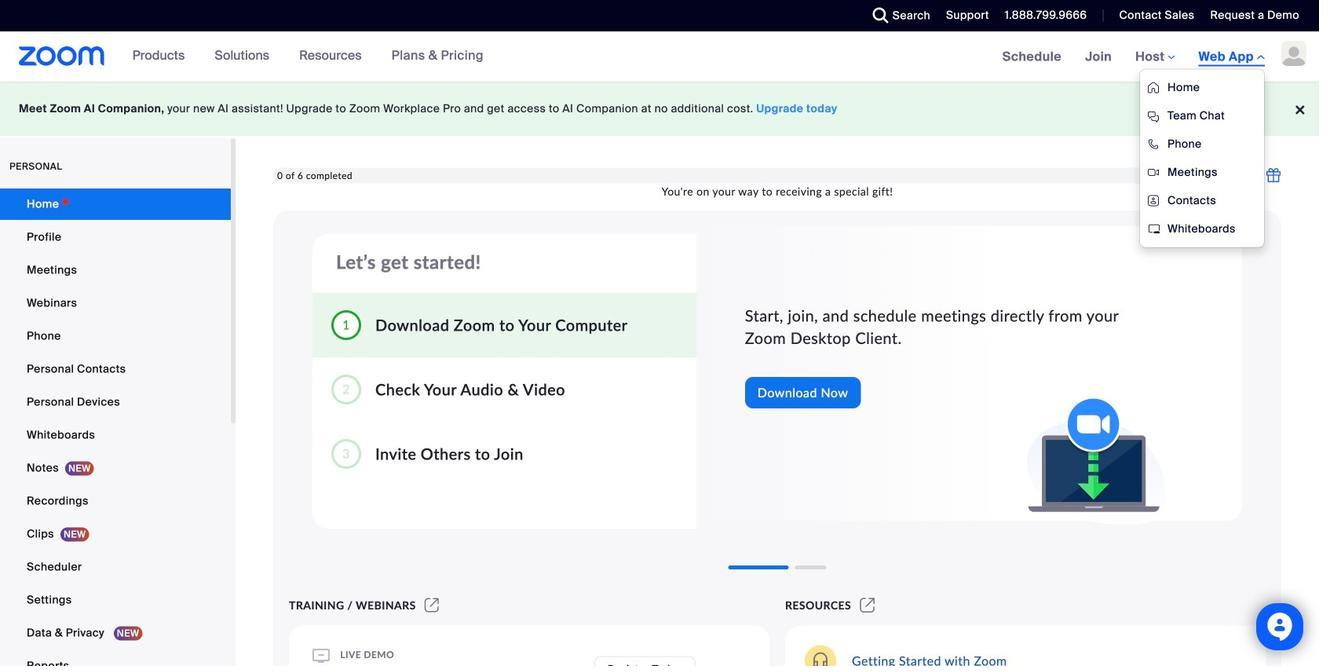 Task type: vqa. For each thing, say whether or not it's contained in the screenshot.
the leftmost your
no



Task type: describe. For each thing, give the bounding box(es) containing it.
profile picture image
[[1282, 41, 1307, 66]]

product information navigation
[[121, 31, 495, 82]]

meetings navigation
[[991, 31, 1319, 248]]

personal menu menu
[[0, 188, 231, 666]]



Task type: locate. For each thing, give the bounding box(es) containing it.
2 window new image from the left
[[858, 598, 878, 612]]

banner
[[0, 31, 1319, 248]]

1 window new image from the left
[[422, 598, 441, 612]]

zoom logo image
[[19, 46, 105, 66]]

footer
[[0, 82, 1319, 136]]

window new image
[[422, 598, 441, 612], [858, 598, 878, 612]]

1 horizontal spatial window new image
[[858, 598, 878, 612]]

0 horizontal spatial window new image
[[422, 598, 441, 612]]



